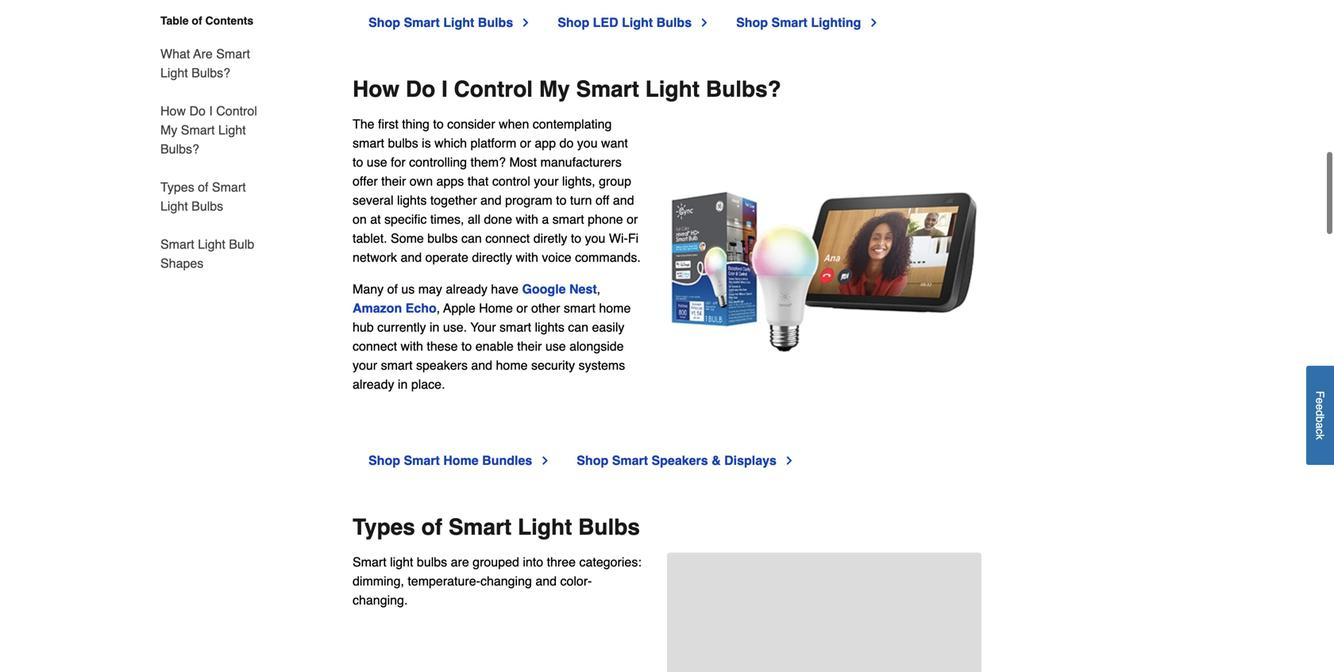 Task type: describe. For each thing, give the bounding box(es) containing it.
grouped
[[473, 555, 520, 570]]

to up the offer
[[353, 155, 363, 170]]

other
[[532, 301, 560, 316]]

are
[[193, 46, 213, 61]]

i inside how do i control my smart light bulbs?
[[209, 104, 213, 118]]

first
[[378, 117, 399, 131]]

color-
[[561, 574, 592, 589]]

changing
[[481, 574, 532, 589]]

wi-
[[609, 231, 628, 246]]

f
[[1315, 392, 1327, 398]]

what are smart light bulbs? link
[[160, 35, 261, 92]]

for
[[391, 155, 406, 170]]

chevron right image for shop led light bulbs
[[698, 16, 711, 29]]

phone
[[588, 212, 623, 227]]

bulbs inside the smart light bulbs are grouped into three categories: dimming, temperature-changing and color- changing.
[[417, 555, 447, 570]]

of right table
[[192, 14, 202, 27]]

my inside how do i control my smart light bulbs?
[[160, 123, 177, 137]]

three
[[547, 555, 576, 570]]

1 vertical spatial home
[[496, 358, 528, 373]]

connect inside "the first thing to consider when contemplating smart bulbs is which platform or app do you want to use for controlling them? most manufacturers offer their own apps that control your lights, group several lights together and program to turn off and on at specific times, all done with a smart phone or tablet. some bulbs can connect diretly to you wi-fi network and operate directly with voice commands."
[[486, 231, 530, 246]]

turn
[[570, 193, 592, 208]]

1 vertical spatial types
[[353, 515, 415, 541]]

off
[[596, 193, 610, 208]]

us
[[402, 282, 415, 297]]

changing.
[[353, 593, 408, 608]]

smart down the
[[353, 136, 385, 150]]

place.
[[411, 377, 445, 392]]

and down some
[[401, 250, 422, 265]]

how do i control my smart light bulbs? link
[[160, 92, 261, 168]]

with inside , apple home or other smart home hub currently in use. your smart lights can easily connect with these to enable their use alongside your smart speakers and home security systems already in place.
[[401, 339, 423, 354]]

displays
[[725, 454, 777, 468]]

bulbs? inside what are smart light bulbs?
[[192, 66, 230, 80]]

all
[[468, 212, 481, 227]]

systems
[[579, 358, 625, 373]]

of up temperature-
[[422, 515, 443, 541]]

enable
[[476, 339, 514, 354]]

have
[[491, 282, 519, 297]]

table of contents
[[160, 14, 254, 27]]

dimming,
[[353, 574, 404, 589]]

light
[[390, 555, 414, 570]]

group
[[599, 174, 632, 189]]

1 horizontal spatial i
[[442, 77, 448, 102]]

of inside types of smart light bulbs
[[198, 180, 209, 195]]

and down group
[[613, 193, 635, 208]]

nest
[[570, 282, 597, 297]]

1 horizontal spatial control
[[454, 77, 533, 102]]

these
[[427, 339, 458, 354]]

want
[[601, 136, 628, 150]]

can inside "the first thing to consider when contemplating smart bulbs is which platform or app do you want to use for controlling them? most manufacturers offer their own apps that control your lights, group several lights together and program to turn off and on at specific times, all done with a smart phone or tablet. some bulbs can connect diretly to you wi-fi network and operate directly with voice commands."
[[462, 231, 482, 246]]

app
[[535, 136, 556, 150]]

control inside how do i control my smart light bulbs?
[[216, 104, 257, 118]]

0 vertical spatial bulbs
[[388, 136, 418, 150]]

0 vertical spatial do
[[406, 77, 436, 102]]

shop smart home bundles link
[[369, 452, 552, 471]]

amazon
[[353, 301, 402, 316]]

0 vertical spatial or
[[520, 136, 532, 150]]

that
[[468, 174, 489, 189]]

chevron right image for shop smart light bulbs
[[520, 16, 533, 29]]

their inside , apple home or other smart home hub currently in use. your smart lights can easily connect with these to enable their use alongside your smart speakers and home security systems already in place.
[[517, 339, 542, 354]]

to left turn
[[556, 193, 567, 208]]

on
[[353, 212, 367, 227]]

speakers
[[416, 358, 468, 373]]

b
[[1315, 417, 1327, 423]]

lighting
[[811, 15, 862, 30]]

0 vertical spatial my
[[539, 77, 570, 102]]

your
[[471, 320, 496, 335]]

or inside , apple home or other smart home hub currently in use. your smart lights can easily connect with these to enable their use alongside your smart speakers and home security systems already in place.
[[517, 301, 528, 316]]

temperature-
[[408, 574, 481, 589]]

their inside "the first thing to consider when contemplating smart bulbs is which platform or app do you want to use for controlling them? most manufacturers offer their own apps that control your lights, group several lights together and program to turn off and on at specific times, all done with a smart phone or tablet. some bulbs can connect diretly to you wi-fi network and operate directly with voice commands."
[[382, 174, 406, 189]]

, apple home or other smart home hub currently in use. your smart lights can easily connect with these to enable their use alongside your smart speakers and home security systems already in place.
[[353, 301, 631, 392]]

echo
[[406, 301, 437, 316]]

connect inside , apple home or other smart home hub currently in use. your smart lights can easily connect with these to enable their use alongside your smart speakers and home security systems already in place.
[[353, 339, 397, 354]]

security
[[532, 358, 575, 373]]

bulbs inside 'link'
[[478, 15, 513, 30]]

shop led light bulbs
[[558, 15, 692, 30]]

diretly
[[534, 231, 568, 246]]

shop smart speakers & displays
[[577, 454, 777, 468]]

to right diretly
[[571, 231, 582, 246]]

d
[[1315, 411, 1327, 417]]

1 vertical spatial you
[[585, 231, 606, 246]]

done
[[484, 212, 512, 227]]

, inside many of us may already have google nest , amazon echo
[[597, 282, 601, 297]]

smart light bulbs are grouped into three categories: dimming, temperature-changing and color- changing.
[[353, 555, 642, 608]]

shop for shop led light bulbs
[[558, 15, 590, 30]]

shop for shop smart light bulbs
[[369, 15, 400, 30]]

consider
[[447, 117, 496, 131]]

what are smart light bulbs?
[[160, 46, 250, 80]]

which
[[435, 136, 467, 150]]

is
[[422, 136, 431, 150]]

shop led light bulbs link
[[558, 13, 711, 32]]

shop smart home bundles
[[369, 454, 533, 468]]

manufacturers
[[541, 155, 622, 170]]

many
[[353, 282, 384, 297]]

alongside
[[570, 339, 624, 354]]

shop for shop smart speakers & displays
[[577, 454, 609, 468]]

1 vertical spatial in
[[398, 377, 408, 392]]

home for smart
[[444, 454, 479, 468]]

, inside , apple home or other smart home hub currently in use. your smart lights can easily connect with these to enable their use alongside your smart speakers and home security systems already in place.
[[437, 301, 440, 316]]

shop for shop smart lighting
[[737, 15, 768, 30]]

use.
[[443, 320, 467, 335]]

several
[[353, 193, 394, 208]]

what
[[160, 46, 190, 61]]

do inside how do i control my smart light bulbs?
[[189, 104, 206, 118]]

thing
[[402, 117, 430, 131]]

categories:
[[580, 555, 642, 570]]

c
[[1315, 429, 1327, 435]]

smart inside smart light bulb shapes
[[160, 237, 194, 252]]

f e e d b a c k button
[[1307, 366, 1335, 466]]

table of contents element
[[141, 13, 261, 273]]

easily
[[592, 320, 625, 335]]

specific
[[385, 212, 427, 227]]

own
[[410, 174, 433, 189]]

types inside types of smart light bulbs
[[160, 180, 194, 195]]

shop smart light bulbs link
[[369, 13, 533, 32]]

light inside smart light bulb shapes
[[198, 237, 226, 252]]

operate
[[426, 250, 469, 265]]

and inside the smart light bulbs are grouped into three categories: dimming, temperature-changing and color- changing.
[[536, 574, 557, 589]]

the
[[353, 117, 375, 131]]

do
[[560, 136, 574, 150]]

1 horizontal spatial types of smart light bulbs
[[353, 515, 640, 541]]



Task type: vqa. For each thing, say whether or not it's contained in the screenshot.
to within the , Apple Home or other smart home hub currently in use. Your smart lights can easily connect with these to enable their use alongside your smart speakers and home security systems already in place.
yes



Task type: locate. For each thing, give the bounding box(es) containing it.
, down may on the left
[[437, 301, 440, 316]]

connect down done
[[486, 231, 530, 246]]

lights up the "specific"
[[397, 193, 427, 208]]

types of smart light bulbs up smart light bulb shapes link
[[160, 180, 246, 214]]

smart down the nest
[[564, 301, 596, 316]]

home for apple
[[479, 301, 513, 316]]

0 vertical spatial lights
[[397, 193, 427, 208]]

google
[[522, 282, 566, 297]]

you down phone
[[585, 231, 606, 246]]

1 vertical spatial i
[[209, 104, 213, 118]]

0 horizontal spatial how
[[160, 104, 186, 118]]

1 vertical spatial your
[[353, 358, 378, 373]]

smart inside the smart light bulbs are grouped into three categories: dimming, temperature-changing and color- changing.
[[353, 555, 387, 570]]

0 horizontal spatial their
[[382, 174, 406, 189]]

your up program
[[534, 174, 559, 189]]

home left bundles
[[444, 454, 479, 468]]

chevron right image inside shop smart light bulbs 'link'
[[520, 16, 533, 29]]

their up security
[[517, 339, 542, 354]]

1 vertical spatial types of smart light bulbs
[[353, 515, 640, 541]]

in left place.
[[398, 377, 408, 392]]

0 horizontal spatial home
[[444, 454, 479, 468]]

i
[[442, 77, 448, 102], [209, 104, 213, 118]]

1 vertical spatial or
[[627, 212, 638, 227]]

shop smart lighting
[[737, 15, 862, 30]]

network
[[353, 250, 397, 265]]

0 vertical spatial i
[[442, 77, 448, 102]]

platform
[[471, 136, 517, 150]]

1 horizontal spatial home
[[479, 301, 513, 316]]

with down currently at the top of the page
[[401, 339, 423, 354]]

or up fi
[[627, 212, 638, 227]]

0 horizontal spatial control
[[216, 104, 257, 118]]

shop inside 'link'
[[369, 15, 400, 30]]

a inside "the first thing to consider when contemplating smart bulbs is which platform or app do you want to use for controlling them? most manufacturers offer their own apps that control your lights, group several lights together and program to turn off and on at specific times, all done with a smart phone or tablet. some bulbs can connect diretly to you wi-fi network and operate directly with voice commands."
[[542, 212, 549, 227]]

shop smart lighting link
[[737, 13, 881, 32]]

0 vertical spatial use
[[367, 155, 387, 170]]

a up 'k'
[[1315, 423, 1327, 429]]

0 horizontal spatial can
[[462, 231, 482, 246]]

i up consider
[[442, 77, 448, 102]]

0 horizontal spatial already
[[353, 377, 394, 392]]

bundles
[[482, 454, 533, 468]]

1 horizontal spatial in
[[430, 320, 440, 335]]

chevron right image inside shop smart lighting link
[[868, 16, 881, 29]]

0 vertical spatial types
[[160, 180, 194, 195]]

&
[[712, 454, 721, 468]]

0 horizontal spatial do
[[189, 104, 206, 118]]

bulbs
[[478, 15, 513, 30], [657, 15, 692, 30], [192, 199, 223, 214], [579, 515, 640, 541]]

0 vertical spatial with
[[516, 212, 539, 227]]

a smart light bulb with package and smart hub device. image
[[667, 115, 982, 429]]

already left place.
[[353, 377, 394, 392]]

2 vertical spatial with
[[401, 339, 423, 354]]

, down commands. at left
[[597, 282, 601, 297]]

0 horizontal spatial i
[[209, 104, 213, 118]]

and inside , apple home or other smart home hub currently in use. your smart lights can easily connect with these to enable their use alongside your smart speakers and home security systems already in place.
[[471, 358, 493, 373]]

them?
[[471, 155, 506, 170]]

0 vertical spatial can
[[462, 231, 482, 246]]

smart light bulb shapes
[[160, 237, 254, 271]]

control down what are smart light bulbs? link
[[216, 104, 257, 118]]

control up "when"
[[454, 77, 533, 102]]

fi
[[628, 231, 639, 246]]

shop smart speakers & displays link
[[577, 452, 796, 471]]

0 horizontal spatial lights
[[397, 193, 427, 208]]

home
[[599, 301, 631, 316], [496, 358, 528, 373]]

f e e d b a c k
[[1315, 392, 1327, 440]]

1 horizontal spatial ,
[[597, 282, 601, 297]]

how inside how do i control my smart light bulbs?
[[160, 104, 186, 118]]

lights down other
[[535, 320, 565, 335]]

and up done
[[481, 193, 502, 208]]

directly
[[472, 250, 512, 265]]

led
[[593, 15, 619, 30]]

1 horizontal spatial how
[[353, 77, 400, 102]]

smart inside what are smart light bulbs?
[[216, 46, 250, 61]]

smart inside 'link'
[[404, 15, 440, 30]]

1 vertical spatial how
[[160, 104, 186, 118]]

1 horizontal spatial can
[[568, 320, 589, 335]]

types up light
[[353, 515, 415, 541]]

at
[[370, 212, 381, 227]]

when
[[499, 117, 529, 131]]

chevron right image
[[539, 455, 552, 467]]

with down program
[[516, 212, 539, 227]]

2 e from the top
[[1315, 405, 1327, 411]]

2 vertical spatial or
[[517, 301, 528, 316]]

to
[[433, 117, 444, 131], [353, 155, 363, 170], [556, 193, 567, 208], [571, 231, 582, 246], [462, 339, 472, 354]]

0 vertical spatial a
[[542, 212, 549, 227]]

chevron right image
[[520, 16, 533, 29], [698, 16, 711, 29], [868, 16, 881, 29], [783, 455, 796, 467]]

chevron right image for shop smart lighting
[[868, 16, 881, 29]]

chevron right image for shop smart speakers & displays
[[783, 455, 796, 467]]

their down for
[[382, 174, 406, 189]]

1 horizontal spatial home
[[599, 301, 631, 316]]

amazon echo link
[[353, 301, 437, 316]]

0 horizontal spatial ,
[[437, 301, 440, 316]]

your inside , apple home or other smart home hub currently in use. your smart lights can easily connect with these to enable their use alongside your smart speakers and home security systems already in place.
[[353, 358, 378, 373]]

to down use.
[[462, 339, 472, 354]]

to right thing
[[433, 117, 444, 131]]

shop smart light bulbs
[[369, 15, 513, 30]]

commands.
[[575, 250, 641, 265]]

1 horizontal spatial your
[[534, 174, 559, 189]]

1 vertical spatial connect
[[353, 339, 397, 354]]

bulbs up for
[[388, 136, 418, 150]]

1 horizontal spatial types
[[353, 515, 415, 541]]

home up easily
[[599, 301, 631, 316]]

1 vertical spatial with
[[516, 250, 539, 265]]

i down what are smart light bulbs? link
[[209, 104, 213, 118]]

voice
[[542, 250, 572, 265]]

light inside how do i control my smart light bulbs?
[[218, 123, 246, 137]]

your down hub
[[353, 358, 378, 373]]

0 horizontal spatial types of smart light bulbs
[[160, 180, 246, 214]]

home down have
[[479, 301, 513, 316]]

2 vertical spatial bulbs
[[417, 555, 447, 570]]

shapes
[[160, 256, 204, 271]]

0 horizontal spatial types
[[160, 180, 194, 195]]

you up manufacturers
[[577, 136, 598, 150]]

1 horizontal spatial already
[[446, 282, 488, 297]]

or left other
[[517, 301, 528, 316]]

0 horizontal spatial home
[[496, 358, 528, 373]]

hub
[[353, 320, 374, 335]]

bulbs inside types of smart light bulbs
[[192, 199, 223, 214]]

smart light bulb shapes link
[[160, 226, 261, 273]]

do down what are smart light bulbs?
[[189, 104, 206, 118]]

google nest link
[[522, 282, 597, 297]]

apple
[[444, 301, 476, 316]]

how up first
[[353, 77, 400, 102]]

1 vertical spatial lights
[[535, 320, 565, 335]]

can
[[462, 231, 482, 246], [568, 320, 589, 335]]

0 horizontal spatial connect
[[353, 339, 397, 354]]

my up contemplating
[[539, 77, 570, 102]]

light inside what are smart light bulbs?
[[160, 66, 188, 80]]

1 horizontal spatial a
[[1315, 423, 1327, 429]]

a
[[542, 212, 549, 227], [1315, 423, 1327, 429]]

1 horizontal spatial do
[[406, 77, 436, 102]]

0 horizontal spatial your
[[353, 358, 378, 373]]

1 vertical spatial my
[[160, 123, 177, 137]]

use inside , apple home or other smart home hub currently in use. your smart lights can easily connect with these to enable their use alongside your smart speakers and home security systems already in place.
[[546, 339, 566, 354]]

of inside many of us may already have google nest , amazon echo
[[387, 282, 398, 297]]

lights inside , apple home or other smart home hub currently in use. your smart lights can easily connect with these to enable their use alongside your smart speakers and home security systems already in place.
[[535, 320, 565, 335]]

home inside , apple home or other smart home hub currently in use. your smart lights can easily connect with these to enable their use alongside your smart speakers and home security systems already in place.
[[479, 301, 513, 316]]

1 vertical spatial home
[[444, 454, 479, 468]]

offer
[[353, 174, 378, 189]]

program
[[505, 193, 553, 208]]

of down the how do i control my smart light bulbs? link
[[198, 180, 209, 195]]

1 vertical spatial can
[[568, 320, 589, 335]]

speakers
[[652, 454, 708, 468]]

your inside "the first thing to consider when contemplating smart bulbs is which platform or app do you want to use for controlling them? most manufacturers offer their own apps that control your lights, group several lights together and program to turn off and on at specific times, all done with a smart phone or tablet. some bulbs can connect diretly to you wi-fi network and operate directly with voice commands."
[[534, 174, 559, 189]]

are
[[451, 555, 469, 570]]

and
[[481, 193, 502, 208], [613, 193, 635, 208], [401, 250, 422, 265], [471, 358, 493, 373], [536, 574, 557, 589]]

0 horizontal spatial in
[[398, 377, 408, 392]]

0 vertical spatial your
[[534, 174, 559, 189]]

1 horizontal spatial their
[[517, 339, 542, 354]]

use up security
[[546, 339, 566, 354]]

together
[[430, 193, 477, 208]]

may
[[418, 282, 443, 297]]

1 vertical spatial their
[[517, 339, 542, 354]]

can inside , apple home or other smart home hub currently in use. your smart lights can easily connect with these to enable their use alongside your smart speakers and home security systems already in place.
[[568, 320, 589, 335]]

0 vertical spatial already
[[446, 282, 488, 297]]

0 vertical spatial their
[[382, 174, 406, 189]]

bulbs?
[[192, 66, 230, 80], [706, 77, 782, 102], [160, 142, 199, 157]]

1 horizontal spatial connect
[[486, 231, 530, 246]]

connect down hub
[[353, 339, 397, 354]]

smart up "enable"
[[500, 320, 532, 335]]

1 vertical spatial do
[[189, 104, 206, 118]]

1 vertical spatial use
[[546, 339, 566, 354]]

1 horizontal spatial lights
[[535, 320, 565, 335]]

types
[[160, 180, 194, 195], [353, 515, 415, 541]]

already up apple
[[446, 282, 488, 297]]

can down all
[[462, 231, 482, 246]]

times,
[[431, 212, 464, 227]]

1 e from the top
[[1315, 398, 1327, 405]]

how do i control my smart light bulbs? inside table of contents element
[[160, 104, 257, 157]]

0 vertical spatial types of smart light bulbs
[[160, 180, 246, 214]]

a up diretly
[[542, 212, 549, 227]]

use left for
[[367, 155, 387, 170]]

0 vertical spatial home
[[479, 301, 513, 316]]

0 vertical spatial control
[[454, 77, 533, 102]]

types of smart light bulbs up grouped
[[353, 515, 640, 541]]

how down what
[[160, 104, 186, 118]]

already inside many of us may already have google nest , amazon echo
[[446, 282, 488, 297]]

k
[[1315, 435, 1327, 440]]

1 horizontal spatial use
[[546, 339, 566, 354]]

lights
[[397, 193, 427, 208], [535, 320, 565, 335]]

0 vertical spatial how
[[353, 77, 400, 102]]

1 vertical spatial bulbs
[[428, 231, 458, 246]]

smart down turn
[[553, 212, 585, 227]]

lights inside "the first thing to consider when contemplating smart bulbs is which platform or app do you want to use for controlling them? most manufacturers offer their own apps that control your lights, group several lights together and program to turn off and on at specific times, all done with a smart phone or tablet. some bulbs can connect diretly to you wi-fi network and operate directly with voice commands."
[[397, 193, 427, 208]]

or up most
[[520, 136, 532, 150]]

with
[[516, 212, 539, 227], [516, 250, 539, 265], [401, 339, 423, 354]]

control
[[492, 174, 531, 189]]

1 horizontal spatial my
[[539, 77, 570, 102]]

bulb
[[229, 237, 254, 252]]

how do i control my smart light bulbs? down what are smart light bulbs? link
[[160, 104, 257, 157]]

0 vertical spatial connect
[[486, 231, 530, 246]]

0 vertical spatial ,
[[597, 282, 601, 297]]

0 horizontal spatial a
[[542, 212, 549, 227]]

bulbs up temperature-
[[417, 555, 447, 570]]

to inside , apple home or other smart home hub currently in use. your smart lights can easily connect with these to enable their use alongside your smart speakers and home security systems already in place.
[[462, 339, 472, 354]]

contemplating
[[533, 117, 612, 131]]

how do i control my smart light bulbs? up contemplating
[[353, 77, 782, 102]]

do
[[406, 77, 436, 102], [189, 104, 206, 118]]

a ring smart light bulb. image
[[667, 553, 982, 673]]

bulbs up operate
[[428, 231, 458, 246]]

contents
[[205, 14, 254, 27]]

already inside , apple home or other smart home hub currently in use. your smart lights can easily connect with these to enable their use alongside your smart speakers and home security systems already in place.
[[353, 377, 394, 392]]

most
[[510, 155, 537, 170]]

0 horizontal spatial use
[[367, 155, 387, 170]]

your
[[534, 174, 559, 189], [353, 358, 378, 373]]

1 horizontal spatial how do i control my smart light bulbs?
[[353, 77, 782, 102]]

types down the how do i control my smart light bulbs? link
[[160, 180, 194, 195]]

0 vertical spatial how do i control my smart light bulbs?
[[353, 77, 782, 102]]

many of us may already have google nest , amazon echo
[[353, 282, 601, 316]]

chevron right image inside shop led light bulbs link
[[698, 16, 711, 29]]

use inside "the first thing to consider when contemplating smart bulbs is which platform or app do you want to use for controlling them? most manufacturers offer their own apps that control your lights, group several lights together and program to turn off and on at specific times, all done with a smart phone or tablet. some bulbs can connect diretly to you wi-fi network and operate directly with voice commands."
[[367, 155, 387, 170]]

smart up place.
[[381, 358, 413, 373]]

0 horizontal spatial my
[[160, 123, 177, 137]]

1 vertical spatial how do i control my smart light bulbs?
[[160, 104, 257, 157]]

types of smart light bulbs link
[[160, 168, 261, 226]]

light inside 'link'
[[444, 15, 475, 30]]

1 vertical spatial already
[[353, 377, 394, 392]]

home
[[479, 301, 513, 316], [444, 454, 479, 468]]

and down "enable"
[[471, 358, 493, 373]]

the first thing to consider when contemplating smart bulbs is which platform or app do you want to use for controlling them? most manufacturers offer their own apps that control your lights, group several lights together and program to turn off and on at specific times, all done with a smart phone or tablet. some bulbs can connect diretly to you wi-fi network and operate directly with voice commands.
[[353, 117, 641, 265]]

their
[[382, 174, 406, 189], [517, 339, 542, 354]]

tablet.
[[353, 231, 387, 246]]

into
[[523, 555, 544, 570]]

0 vertical spatial you
[[577, 136, 598, 150]]

1 vertical spatial a
[[1315, 423, 1327, 429]]

in left use.
[[430, 320, 440, 335]]

home down "enable"
[[496, 358, 528, 373]]

chevron right image inside shop smart speakers & displays link
[[783, 455, 796, 467]]

shop for shop smart home bundles
[[369, 454, 400, 468]]

bulbs? inside how do i control my smart light bulbs?
[[160, 142, 199, 157]]

lights,
[[562, 174, 596, 189]]

0 horizontal spatial how do i control my smart light bulbs?
[[160, 104, 257, 157]]

1 vertical spatial control
[[216, 104, 257, 118]]

0 vertical spatial home
[[599, 301, 631, 316]]

0 vertical spatial in
[[430, 320, 440, 335]]

my down what are smart light bulbs?
[[160, 123, 177, 137]]

e up d
[[1315, 398, 1327, 405]]

my
[[539, 77, 570, 102], [160, 123, 177, 137]]

1 vertical spatial ,
[[437, 301, 440, 316]]

e up b
[[1315, 405, 1327, 411]]

do up thing
[[406, 77, 436, 102]]

a inside button
[[1315, 423, 1327, 429]]

and down into
[[536, 574, 557, 589]]

with left voice
[[516, 250, 539, 265]]

of left us
[[387, 282, 398, 297]]

how
[[353, 77, 400, 102], [160, 104, 186, 118]]

types of smart light bulbs inside table of contents element
[[160, 180, 246, 214]]

can up alongside in the bottom left of the page
[[568, 320, 589, 335]]

table
[[160, 14, 189, 27]]



